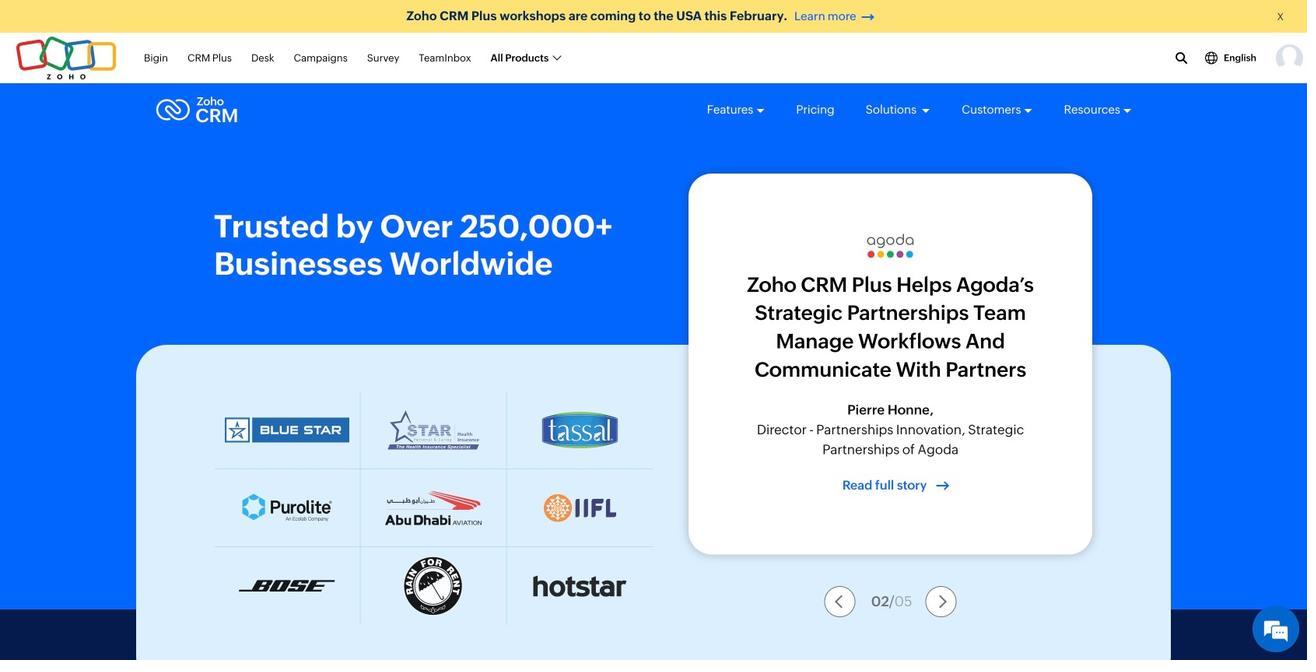 Task type: locate. For each thing, give the bounding box(es) containing it.
blue star image
[[224, 417, 350, 443]]

start health insurance image
[[387, 410, 480, 450]]

netflix image
[[542, 493, 619, 523]]

bose image
[[239, 580, 336, 592]]

rain for rent image
[[404, 556, 464, 616]]

abu dhabi aviation image
[[385, 490, 482, 526]]



Task type: describe. For each thing, give the bounding box(es) containing it.
zoho crm logo image
[[156, 93, 238, 127]]

purolite image
[[242, 493, 333, 522]]

greg robinson image
[[1276, 44, 1304, 72]]

tassal image
[[542, 411, 619, 449]]

hotstar image
[[533, 575, 627, 597]]



Task type: vqa. For each thing, say whether or not it's contained in the screenshot.
products and plans
no



